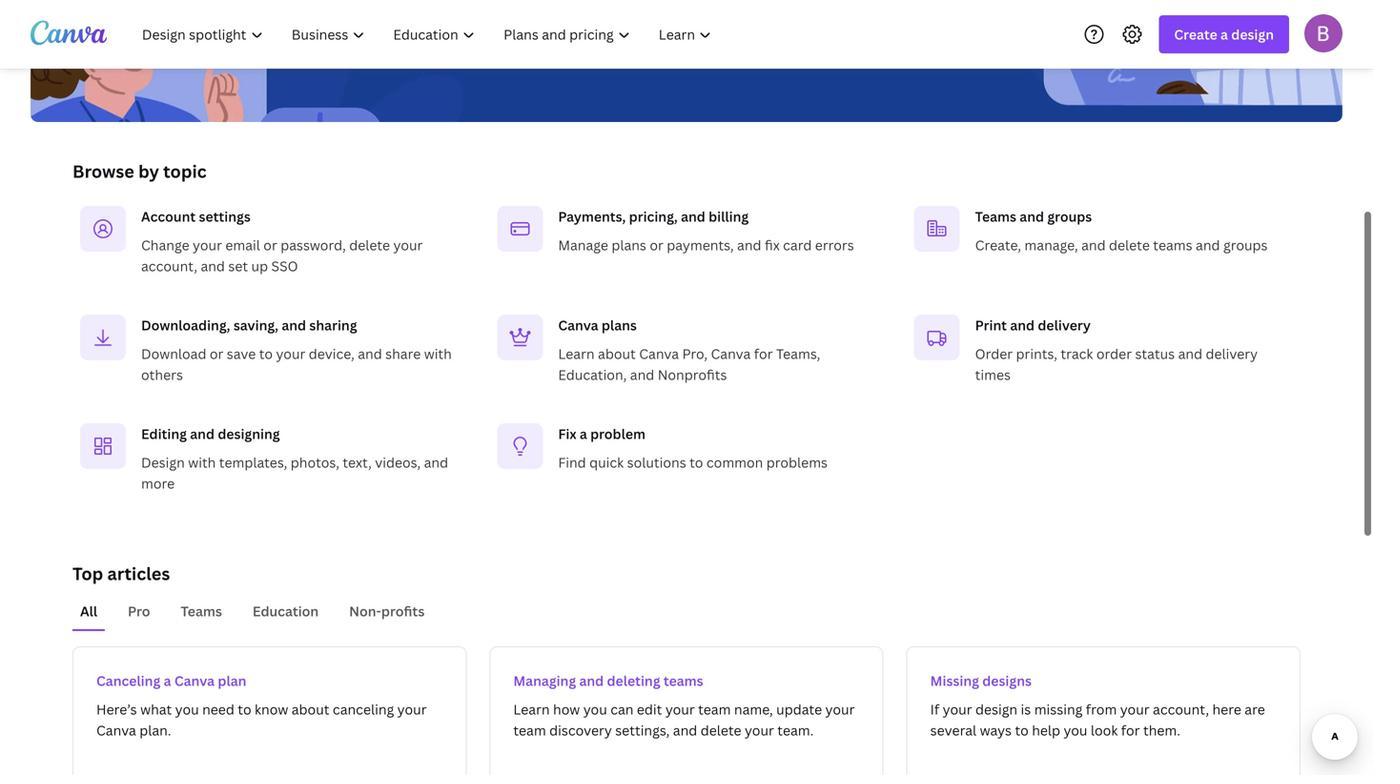 Task type: locate. For each thing, give the bounding box(es) containing it.
design inside if your design is missing from your account, here are several ways to help you look for them.
[[975, 700, 1018, 719]]

to right need
[[238, 700, 251, 719]]

1 vertical spatial teams
[[181, 602, 222, 620]]

plan
[[218, 672, 246, 690]]

1 horizontal spatial teams
[[975, 207, 1016, 226]]

quick
[[589, 453, 624, 472]]

up
[[251, 257, 268, 275]]

0 horizontal spatial delete
[[349, 236, 390, 254]]

0 horizontal spatial for
[[754, 345, 773, 363]]

your right password,
[[393, 236, 423, 254]]

1 vertical spatial account,
[[1153, 700, 1209, 719]]

0 horizontal spatial a
[[164, 672, 171, 690]]

or left save
[[210, 345, 223, 363]]

0 vertical spatial design
[[1231, 25, 1274, 43]]

teams for teams
[[181, 602, 222, 620]]

delivery right status
[[1206, 345, 1258, 363]]

account, inside if your design is missing from your account, here are several ways to help you look for them.
[[1153, 700, 1209, 719]]

learn for learn about canva pro, canva for teams, education, and nonprofits
[[558, 345, 595, 363]]

1 horizontal spatial account,
[[1153, 700, 1209, 719]]

design up ways
[[975, 700, 1018, 719]]

create a design button
[[1159, 15, 1289, 53]]

you inside "learn how you can edit your team name, update your team discovery settings, and delete your team."
[[583, 700, 607, 719]]

delete right manage,
[[1109, 236, 1150, 254]]

0 vertical spatial with
[[424, 345, 452, 363]]

teams
[[975, 207, 1016, 226], [181, 602, 222, 620]]

2 horizontal spatial a
[[1221, 25, 1228, 43]]

you up discovery
[[583, 700, 607, 719]]

create
[[1174, 25, 1217, 43]]

set
[[228, 257, 248, 275]]

0 vertical spatial team
[[698, 700, 731, 719]]

fix
[[558, 425, 576, 443]]

order prints, track order status and delivery times
[[975, 345, 1258, 384]]

about right know
[[292, 700, 329, 719]]

canva right pro,
[[711, 345, 751, 363]]

password,
[[281, 236, 346, 254]]

order
[[1097, 345, 1132, 363]]

to
[[259, 345, 273, 363], [690, 453, 703, 472], [238, 700, 251, 719], [1015, 721, 1029, 740]]

0 horizontal spatial learn
[[513, 700, 550, 719]]

for left teams,
[[754, 345, 773, 363]]

team left name,
[[698, 700, 731, 719]]

teams,
[[776, 345, 820, 363]]

design with templates, photos, text, videos, and more
[[141, 453, 448, 493]]

bob builder image
[[1305, 14, 1343, 52]]

and inside change your email or password, delete your account, and set up sso
[[201, 257, 225, 275]]

manage plans or payments, and fix card errors
[[558, 236, 854, 254]]

to down is
[[1015, 721, 1029, 740]]

account, for and
[[141, 257, 197, 275]]

0 horizontal spatial about
[[292, 700, 329, 719]]

you inside here's what you need to know about canceling your canva plan.
[[175, 700, 199, 719]]

design right "create" at the right of the page
[[1231, 25, 1274, 43]]

nonprofits
[[658, 366, 727, 384]]

canva down here's
[[96, 721, 136, 740]]

0 vertical spatial groups
[[1047, 207, 1092, 226]]

a for fix
[[580, 425, 587, 443]]

0 horizontal spatial teams
[[664, 672, 703, 690]]

1 horizontal spatial teams
[[1153, 236, 1193, 254]]

0 horizontal spatial you
[[175, 700, 199, 719]]

1 vertical spatial with
[[188, 453, 216, 472]]

with right share
[[424, 345, 452, 363]]

or up up
[[263, 236, 277, 254]]

solutions
[[627, 453, 686, 472]]

a right "create" at the right of the page
[[1221, 25, 1228, 43]]

1 horizontal spatial design
[[1231, 25, 1274, 43]]

canva
[[558, 316, 598, 334], [639, 345, 679, 363], [711, 345, 751, 363], [174, 672, 215, 690], [96, 721, 136, 740]]

payments, pricing, and billing
[[558, 207, 749, 226]]

delete down name,
[[701, 721, 741, 740]]

browse
[[72, 160, 134, 183]]

teams up create,
[[975, 207, 1016, 226]]

0 horizontal spatial groups
[[1047, 207, 1092, 226]]

1 horizontal spatial with
[[424, 345, 452, 363]]

0 vertical spatial plans
[[612, 236, 646, 254]]

canva up 'education,'
[[558, 316, 598, 334]]

0 horizontal spatial teams
[[181, 602, 222, 620]]

all
[[80, 602, 97, 620]]

your left device,
[[276, 345, 305, 363]]

about up 'education,'
[[598, 345, 636, 363]]

2 horizontal spatial delete
[[1109, 236, 1150, 254]]

to inside here's what you need to know about canceling your canva plan.
[[238, 700, 251, 719]]

your right edit
[[665, 700, 695, 719]]

topic
[[163, 160, 207, 183]]

missing
[[1034, 700, 1083, 719]]

or
[[263, 236, 277, 254], [650, 236, 664, 254], [210, 345, 223, 363]]

profits
[[381, 602, 425, 620]]

more
[[141, 474, 175, 493]]

a
[[1221, 25, 1228, 43], [580, 425, 587, 443], [164, 672, 171, 690]]

1 horizontal spatial you
[[583, 700, 607, 719]]

2 vertical spatial a
[[164, 672, 171, 690]]

your right update
[[825, 700, 855, 719]]

1 vertical spatial delivery
[[1206, 345, 1258, 363]]

0 horizontal spatial with
[[188, 453, 216, 472]]

learn down managing
[[513, 700, 550, 719]]

1 horizontal spatial for
[[1121, 721, 1140, 740]]

1 vertical spatial design
[[975, 700, 1018, 719]]

canceling
[[333, 700, 394, 719]]

0 horizontal spatial or
[[210, 345, 223, 363]]

1 horizontal spatial learn
[[558, 345, 595, 363]]

non-
[[349, 602, 381, 620]]

0 vertical spatial account,
[[141, 257, 197, 275]]

teams
[[1153, 236, 1193, 254], [664, 672, 703, 690]]

you right the what
[[175, 700, 199, 719]]

and
[[681, 207, 705, 226], [1020, 207, 1044, 226], [737, 236, 761, 254], [1081, 236, 1106, 254], [1196, 236, 1220, 254], [201, 257, 225, 275], [282, 316, 306, 334], [1010, 316, 1035, 334], [358, 345, 382, 363], [1178, 345, 1203, 363], [630, 366, 654, 384], [190, 425, 215, 443], [424, 453, 448, 472], [579, 672, 604, 690], [673, 721, 697, 740]]

1 vertical spatial a
[[580, 425, 587, 443]]

a right the "fix"
[[580, 425, 587, 443]]

1 horizontal spatial a
[[580, 425, 587, 443]]

0 horizontal spatial delivery
[[1038, 316, 1091, 334]]

delete right password,
[[349, 236, 390, 254]]

0 vertical spatial learn
[[558, 345, 595, 363]]

from
[[1086, 700, 1117, 719]]

teams button
[[173, 593, 230, 629]]

groups
[[1047, 207, 1092, 226], [1223, 236, 1268, 254]]

saving,
[[233, 316, 278, 334]]

change
[[141, 236, 189, 254]]

account,
[[141, 257, 197, 275], [1153, 700, 1209, 719]]

plans up 'education,'
[[602, 316, 637, 334]]

sharing
[[309, 316, 357, 334]]

plans down the pricing,
[[612, 236, 646, 254]]

2 horizontal spatial you
[[1064, 721, 1088, 740]]

teams inside button
[[181, 602, 222, 620]]

update
[[776, 700, 822, 719]]

or down payments, pricing, and billing
[[650, 236, 664, 254]]

you for can
[[583, 700, 607, 719]]

1 vertical spatial learn
[[513, 700, 550, 719]]

to right save
[[259, 345, 273, 363]]

learn inside "learn how you can edit your team name, update your team discovery settings, and delete your team."
[[513, 700, 550, 719]]

pro,
[[682, 345, 708, 363]]

non-profits
[[349, 602, 425, 620]]

if your design is missing from your account, here are several ways to help you look for them.
[[930, 700, 1265, 740]]

0 horizontal spatial team
[[513, 721, 546, 740]]

teams right pro
[[181, 602, 222, 620]]

and inside 'design with templates, photos, text, videos, and more'
[[424, 453, 448, 472]]

and inside "learn how you can edit your team name, update your team discovery settings, and delete your team."
[[673, 721, 697, 740]]

here
[[1212, 700, 1241, 719]]

1 vertical spatial teams
[[664, 672, 703, 690]]

a for create
[[1221, 25, 1228, 43]]

fix
[[765, 236, 780, 254]]

1 horizontal spatial or
[[263, 236, 277, 254]]

2 horizontal spatial or
[[650, 236, 664, 254]]

account, down change
[[141, 257, 197, 275]]

about
[[598, 345, 636, 363], [292, 700, 329, 719]]

designs
[[982, 672, 1032, 690]]

pro button
[[120, 593, 158, 629]]

design for a
[[1231, 25, 1274, 43]]

1 vertical spatial for
[[1121, 721, 1140, 740]]

1 horizontal spatial delete
[[701, 721, 741, 740]]

learn up 'education,'
[[558, 345, 595, 363]]

account, inside change your email or password, delete your account, and set up sso
[[141, 257, 197, 275]]

your right canceling
[[397, 700, 427, 719]]

for right look
[[1121, 721, 1140, 740]]

delivery up track
[[1038, 316, 1091, 334]]

1 vertical spatial plans
[[602, 316, 637, 334]]

you
[[175, 700, 199, 719], [583, 700, 607, 719], [1064, 721, 1088, 740]]

1 horizontal spatial about
[[598, 345, 636, 363]]

0 vertical spatial a
[[1221, 25, 1228, 43]]

0 horizontal spatial account,
[[141, 257, 197, 275]]

design inside create a design dropdown button
[[1231, 25, 1274, 43]]

a inside create a design dropdown button
[[1221, 25, 1228, 43]]

create, manage, and delete teams and groups
[[975, 236, 1268, 254]]

0 vertical spatial teams
[[975, 207, 1016, 226]]

you down missing at the bottom right
[[1064, 721, 1088, 740]]

account settings
[[141, 207, 251, 226]]

1 vertical spatial about
[[292, 700, 329, 719]]

managing
[[513, 672, 576, 690]]

learn inside learn about canva pro, canva for teams, education, and nonprofits
[[558, 345, 595, 363]]

0 vertical spatial for
[[754, 345, 773, 363]]

account, up them.
[[1153, 700, 1209, 719]]

plan.
[[139, 721, 171, 740]]

with down editing and designing
[[188, 453, 216, 472]]

team left discovery
[[513, 721, 546, 740]]

1 vertical spatial groups
[[1223, 236, 1268, 254]]

1 horizontal spatial delivery
[[1206, 345, 1258, 363]]

look
[[1091, 721, 1118, 740]]

learn
[[558, 345, 595, 363], [513, 700, 550, 719]]

a up the what
[[164, 672, 171, 690]]

top level navigation element
[[130, 15, 728, 53]]

0 horizontal spatial design
[[975, 700, 1018, 719]]

learn for learn how you can edit your team name, update your team discovery settings, and delete your team.
[[513, 700, 550, 719]]

email
[[225, 236, 260, 254]]

0 vertical spatial about
[[598, 345, 636, 363]]



Task type: vqa. For each thing, say whether or not it's contained in the screenshot.
problem at the bottom left of the page
yes



Task type: describe. For each thing, give the bounding box(es) containing it.
find
[[558, 453, 586, 472]]

card
[[783, 236, 812, 254]]

your down name,
[[745, 721, 774, 740]]

your right from
[[1120, 700, 1150, 719]]

plans for canva
[[602, 316, 637, 334]]

save
[[227, 345, 256, 363]]

settings,
[[615, 721, 670, 740]]

videos,
[[375, 453, 421, 472]]

and inside order prints, track order status and delivery times
[[1178, 345, 1203, 363]]

browse by topic
[[72, 160, 207, 183]]

by
[[138, 160, 159, 183]]

you inside if your design is missing from your account, here are several ways to help you look for them.
[[1064, 721, 1088, 740]]

pro
[[128, 602, 150, 620]]

delete inside "learn how you can edit your team name, update your team discovery settings, and delete your team."
[[701, 721, 741, 740]]

settings
[[199, 207, 251, 226]]

download
[[141, 345, 206, 363]]

canva left pro,
[[639, 345, 679, 363]]

problem
[[590, 425, 646, 443]]

0 vertical spatial teams
[[1153, 236, 1193, 254]]

downloading,
[[141, 316, 230, 334]]

plans for manage
[[612, 236, 646, 254]]

you for need
[[175, 700, 199, 719]]

design for your
[[975, 700, 1018, 719]]

templates,
[[219, 453, 287, 472]]

times
[[975, 366, 1011, 384]]

articles
[[107, 562, 170, 586]]

account
[[141, 207, 196, 226]]

ways
[[980, 721, 1012, 740]]

with inside the 'download or save to your device, and share with others'
[[424, 345, 452, 363]]

what
[[140, 700, 172, 719]]

editing and designing
[[141, 425, 280, 443]]

team.
[[777, 721, 814, 740]]

canva plans
[[558, 316, 637, 334]]

here's
[[96, 700, 137, 719]]

missing designs
[[930, 672, 1032, 690]]

manage,
[[1025, 236, 1078, 254]]

delete inside change your email or password, delete your account, and set up sso
[[349, 236, 390, 254]]

and inside learn about canva pro, canva for teams, education, and nonprofits
[[630, 366, 654, 384]]

payments,
[[558, 207, 626, 226]]

payments,
[[667, 236, 734, 254]]

create,
[[975, 236, 1021, 254]]

for inside learn about canva pro, canva for teams, education, and nonprofits
[[754, 345, 773, 363]]

or inside the 'download or save to your device, and share with others'
[[210, 345, 223, 363]]

delivery inside order prints, track order status and delivery times
[[1206, 345, 1258, 363]]

to inside the 'download or save to your device, and share with others'
[[259, 345, 273, 363]]

find quick solutions to common problems
[[558, 453, 828, 472]]

learn about canva pro, canva for teams, education, and nonprofits
[[558, 345, 820, 384]]

education,
[[558, 366, 627, 384]]

discovery
[[549, 721, 612, 740]]

how
[[553, 700, 580, 719]]

prints,
[[1016, 345, 1058, 363]]

here's what you need to know about canceling your canva plan.
[[96, 700, 427, 740]]

your down the account settings
[[193, 236, 222, 254]]

them.
[[1143, 721, 1181, 740]]

top articles
[[72, 562, 170, 586]]

track
[[1061, 345, 1093, 363]]

editing
[[141, 425, 187, 443]]

text,
[[343, 453, 372, 472]]

all button
[[72, 593, 105, 629]]

or inside change your email or password, delete your account, and set up sso
[[263, 236, 277, 254]]

to left the 'common'
[[690, 453, 703, 472]]

common
[[707, 453, 763, 472]]

and inside the 'download or save to your device, and share with others'
[[358, 345, 382, 363]]

your inside here's what you need to know about canceling your canva plan.
[[397, 700, 427, 719]]

sso
[[271, 257, 298, 275]]

is
[[1021, 700, 1031, 719]]

for inside if your design is missing from your account, here are several ways to help you look for them.
[[1121, 721, 1140, 740]]

learn how you can edit your team name, update your team discovery settings, and delete your team.
[[513, 700, 855, 740]]

your inside the 'download or save to your device, and share with others'
[[276, 345, 305, 363]]

about inside learn about canva pro, canva for teams, education, and nonprofits
[[598, 345, 636, 363]]

change your email or password, delete your account, and set up sso
[[141, 236, 423, 275]]

to inside if your design is missing from your account, here are several ways to help you look for them.
[[1015, 721, 1029, 740]]

1 horizontal spatial groups
[[1223, 236, 1268, 254]]

teams for teams and groups
[[975, 207, 1016, 226]]

missing
[[930, 672, 979, 690]]

help
[[1032, 721, 1060, 740]]

print
[[975, 316, 1007, 334]]

canva inside here's what you need to know about canceling your canva plan.
[[96, 721, 136, 740]]

deleting
[[607, 672, 660, 690]]

several
[[930, 721, 977, 740]]

device,
[[309, 345, 355, 363]]

can
[[610, 700, 634, 719]]

name,
[[734, 700, 773, 719]]

managing and deleting teams
[[513, 672, 703, 690]]

canceling
[[96, 672, 160, 690]]

know
[[255, 700, 288, 719]]

with inside 'design with templates, photos, text, videos, and more'
[[188, 453, 216, 472]]

design
[[141, 453, 185, 472]]

problems
[[766, 453, 828, 472]]

teams and groups
[[975, 207, 1092, 226]]

billing
[[709, 207, 749, 226]]

1 horizontal spatial team
[[698, 700, 731, 719]]

downloading, saving, and sharing
[[141, 316, 357, 334]]

a for canceling
[[164, 672, 171, 690]]

0 vertical spatial delivery
[[1038, 316, 1091, 334]]

account, for here
[[1153, 700, 1209, 719]]

photos,
[[291, 453, 339, 472]]

errors
[[815, 236, 854, 254]]

pricing,
[[629, 207, 678, 226]]

order
[[975, 345, 1013, 363]]

top
[[72, 562, 103, 586]]

education button
[[245, 593, 326, 629]]

are
[[1245, 700, 1265, 719]]

status
[[1135, 345, 1175, 363]]

about inside here's what you need to know about canceling your canva plan.
[[292, 700, 329, 719]]

education
[[253, 602, 319, 620]]

your up several
[[943, 700, 972, 719]]

edit
[[637, 700, 662, 719]]

1 vertical spatial team
[[513, 721, 546, 740]]

canva up need
[[174, 672, 215, 690]]

need
[[202, 700, 234, 719]]

fix a problem
[[558, 425, 646, 443]]

designing
[[218, 425, 280, 443]]



